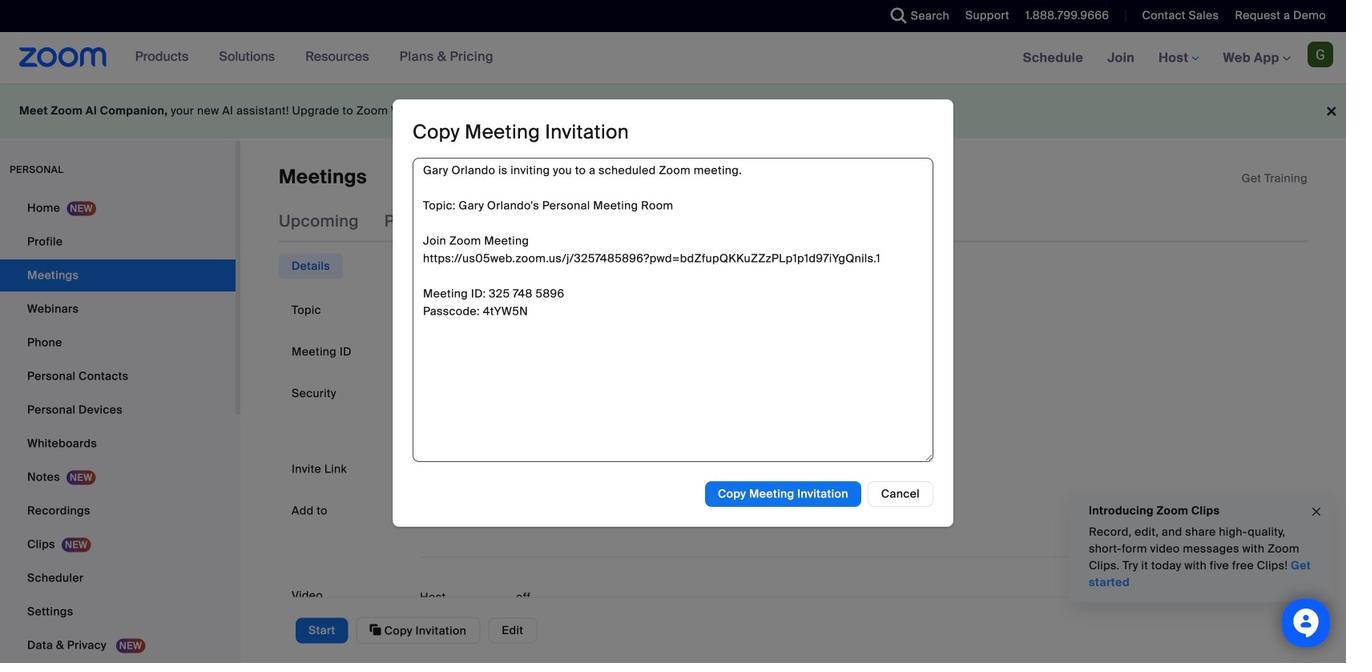 Task type: vqa. For each thing, say whether or not it's contained in the screenshot.
Bulleted List icon
no



Task type: locate. For each thing, give the bounding box(es) containing it.
footer
[[0, 83, 1347, 139]]

tabs of meeting tab list
[[279, 201, 794, 242]]

dialog
[[393, 100, 954, 528]]

heading
[[413, 120, 629, 145]]

personal menu menu
[[0, 192, 236, 664]]

close image
[[1311, 503, 1323, 522]]

application
[[1242, 171, 1308, 187], [420, 457, 1295, 482]]

meetings navigation
[[1011, 32, 1347, 85]]

copy invitation content text field
[[413, 158, 934, 463]]

tab
[[279, 254, 343, 279]]

tab list
[[279, 254, 343, 279]]

banner
[[0, 32, 1347, 85]]

product information navigation
[[123, 32, 506, 83]]



Task type: describe. For each thing, give the bounding box(es) containing it.
copy image
[[370, 623, 382, 638]]

btn image
[[420, 504, 436, 520]]

1 vertical spatial application
[[420, 457, 1295, 482]]

add to yahoo calendar image
[[759, 504, 775, 520]]

0 vertical spatial application
[[1242, 171, 1308, 187]]

add to outlook calendar (.ics) image
[[572, 504, 588, 520]]



